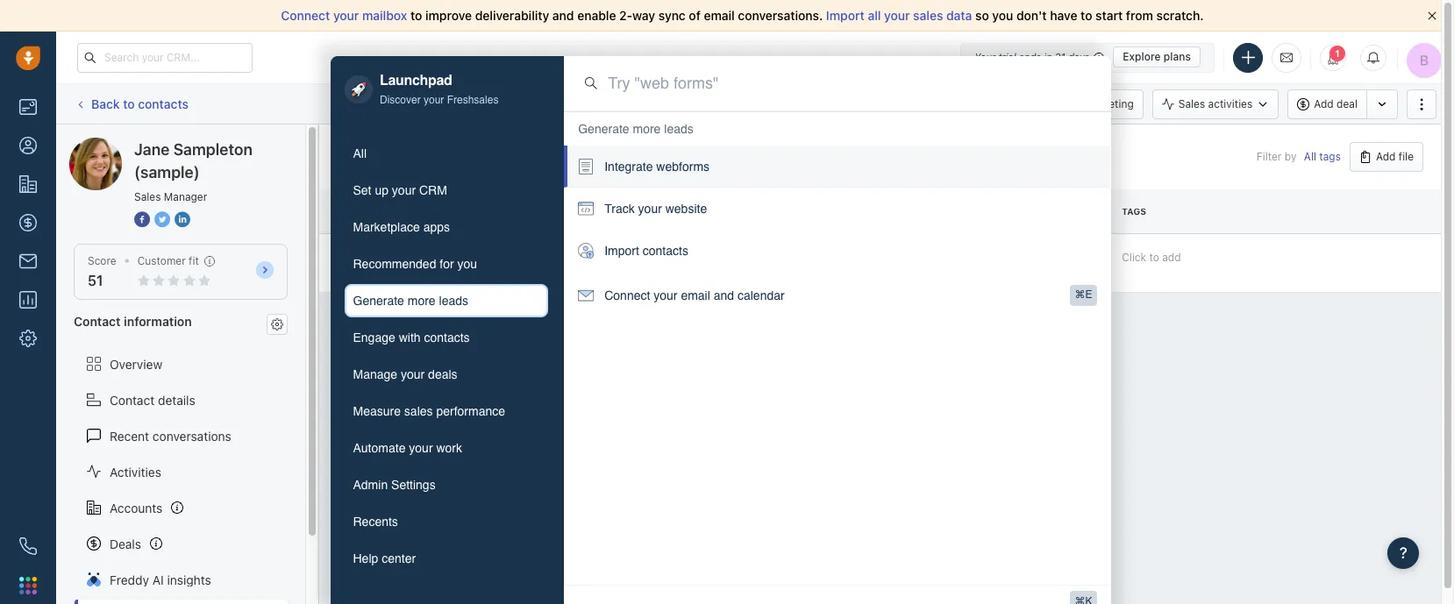 Task type: locate. For each thing, give the bounding box(es) containing it.
engage with contacts button
[[344, 321, 549, 355]]

add deal
[[1314, 97, 1358, 110]]

data
[[947, 8, 972, 23]]

email down brad klo
[[681, 289, 710, 303]]

more inside list of options list box
[[633, 122, 661, 136]]

generate inside generate more leads button
[[353, 294, 404, 308]]

call button
[[812, 89, 865, 119]]

contacts inside button
[[424, 331, 470, 345]]

your down launchpad
[[424, 94, 444, 107]]

all right by
[[1304, 150, 1317, 164]]

twitter circled image
[[154, 211, 170, 229]]

fit
[[189, 254, 199, 268]]

ends
[[1019, 51, 1041, 62]]

1 vertical spatial sales
[[404, 405, 433, 419]]

recommended for you button
[[344, 248, 549, 281]]

your left deals
[[401, 368, 425, 382]]

add left deal
[[1314, 97, 1334, 110]]

1 horizontal spatial contacts
[[424, 331, 470, 345]]

0 vertical spatial contact
[[74, 314, 121, 329]]

0 vertical spatial connect
[[281, 8, 330, 23]]

to right email
[[799, 97, 809, 110]]

1 horizontal spatial connect
[[605, 289, 650, 303]]

1 horizontal spatial add
[[1376, 150, 1396, 163]]

automate your work
[[353, 442, 462, 456]]

add for add deal
[[1314, 97, 1334, 110]]

tab list
[[344, 137, 549, 576]]

discover
[[380, 94, 421, 107]]

sales
[[1179, 97, 1206, 110], [134, 190, 161, 204]]

admin
[[353, 479, 388, 493]]

activities
[[1209, 97, 1253, 110]]

0 vertical spatial and
[[553, 8, 574, 23]]

connect inside list of options list box
[[605, 289, 650, 303]]

to right back
[[123, 96, 135, 111]]

filter
[[1257, 150, 1282, 164]]

recent conversations
[[110, 429, 231, 444]]

1 horizontal spatial and
[[714, 289, 734, 303]]

1 horizontal spatial sales
[[913, 8, 943, 23]]

click right available.
[[771, 97, 796, 110]]

to right mailbox
[[411, 8, 422, 23]]

of
[[689, 8, 701, 23]]

tags
[[1122, 206, 1147, 217]]

contacts
[[138, 96, 189, 111], [643, 244, 689, 258], [424, 331, 470, 345]]

and down klo
[[714, 289, 734, 303]]

you right for at left
[[458, 257, 477, 271]]

1 vertical spatial add
[[1376, 150, 1396, 163]]

how to attach files to contacts?
[[377, 254, 538, 267]]

details
[[158, 393, 195, 408]]

measure
[[353, 405, 401, 419]]

click left 'add'
[[1122, 250, 1147, 264]]

click inside "link"
[[771, 97, 796, 110]]

all inside button
[[353, 147, 367, 161]]

connect your email and calendar
[[605, 289, 785, 303]]

your right 'up'
[[392, 184, 416, 198]]

refresh.
[[812, 97, 850, 110]]

contact information
[[74, 314, 192, 329]]

connect
[[281, 8, 330, 23], [605, 289, 650, 303]]

1 vertical spatial email
[[681, 289, 710, 303]]

you right so
[[993, 8, 1014, 23]]

0 vertical spatial you
[[993, 8, 1014, 23]]

1 vertical spatial contacts
[[643, 244, 689, 258]]

0 vertical spatial click
[[771, 97, 796, 110]]

0 vertical spatial import
[[826, 8, 865, 23]]

call link
[[812, 89, 865, 119]]

back to contacts
[[91, 96, 189, 111]]

filter by all tags
[[1257, 150, 1341, 164]]

0 horizontal spatial you
[[458, 257, 477, 271]]

1 horizontal spatial sales
[[1179, 97, 1206, 110]]

settings
[[391, 479, 436, 493]]

2 vertical spatial contacts
[[424, 331, 470, 345]]

to left 'add'
[[1150, 250, 1160, 264]]

import down track
[[605, 244, 639, 258]]

0 horizontal spatial add
[[1314, 97, 1334, 110]]

how to attach files to contacts? link
[[377, 253, 538, 272]]

0 vertical spatial contacts
[[138, 96, 189, 111]]

email inside list of options list box
[[681, 289, 710, 303]]

contacts down track your website
[[643, 244, 689, 258]]

0 horizontal spatial all
[[353, 147, 367, 161]]

0 horizontal spatial contacts
[[138, 96, 189, 111]]

add deal button
[[1288, 89, 1367, 119]]

task
[[1027, 97, 1049, 110]]

generate more leads heading
[[578, 120, 694, 138], [578, 120, 694, 138]]

1 horizontal spatial you
[[993, 8, 1014, 23]]

and left enable
[[553, 8, 574, 23]]

deliverability
[[475, 8, 549, 23]]

more
[[633, 122, 661, 136], [633, 122, 661, 136], [408, 294, 436, 308]]

your right track
[[638, 202, 662, 216]]

import left all at the top right
[[826, 8, 865, 23]]

conversations
[[153, 429, 231, 444]]

sync
[[659, 8, 686, 23]]

0 vertical spatial sales
[[913, 8, 943, 23]]

track your website
[[605, 202, 707, 216]]

sales up facebook circled icon
[[134, 190, 161, 204]]

contact down 51 button
[[74, 314, 121, 329]]

how
[[377, 254, 400, 267]]

1 vertical spatial you
[[458, 257, 477, 271]]

leads inside list of options list box
[[664, 122, 694, 136]]

1 vertical spatial click
[[1122, 250, 1147, 264]]

0 horizontal spatial and
[[553, 8, 574, 23]]

deals
[[110, 537, 141, 551]]

connect left mailbox
[[281, 8, 330, 23]]

your
[[333, 8, 359, 23], [884, 8, 910, 23], [424, 94, 444, 107], [392, 184, 416, 198], [638, 202, 662, 216], [654, 289, 678, 303], [401, 368, 425, 382], [409, 442, 433, 456]]

0 vertical spatial add
[[1314, 97, 1334, 110]]

0 horizontal spatial click
[[771, 97, 796, 110]]

apps
[[423, 221, 450, 235]]

to right files
[[475, 254, 486, 267]]

contacts up manage your deals button
[[424, 331, 470, 345]]

tags
[[1320, 150, 1341, 164]]

1 vertical spatial connect
[[605, 289, 650, 303]]

0 horizontal spatial connect
[[281, 8, 330, 23]]

0 horizontal spatial sales
[[134, 190, 161, 204]]

to inside "link"
[[799, 97, 809, 110]]

all
[[868, 8, 881, 23]]

1 vertical spatial import
[[605, 244, 639, 258]]

sales left the data
[[913, 8, 943, 23]]

all
[[353, 147, 367, 161], [1304, 150, 1317, 164]]

1 vertical spatial sales
[[134, 190, 161, 204]]

set up your crm
[[353, 184, 447, 198]]

leads
[[664, 122, 694, 136], [664, 122, 694, 136], [439, 294, 469, 308]]

sales left activities
[[1179, 97, 1206, 110]]

e
[[1086, 289, 1093, 301]]

0 vertical spatial sales
[[1179, 97, 1206, 110]]

1
[[1335, 48, 1341, 58]]

Search your CRM... text field
[[77, 43, 253, 72]]

contact
[[74, 314, 121, 329], [110, 393, 155, 408]]

back to contacts link
[[74, 90, 189, 118]]

click
[[771, 97, 796, 110], [1122, 250, 1147, 264]]

1 vertical spatial contact
[[110, 393, 155, 408]]

marketplace apps
[[353, 221, 450, 235]]

generate more leads button
[[344, 285, 549, 318]]

connect for connect your mailbox to improve deliverability and enable 2-way sync of email conversations. import all your sales data so you don't have to start from scratch.
[[281, 8, 330, 23]]

calendar
[[738, 289, 785, 303]]

activities
[[110, 465, 161, 479]]

generate
[[578, 122, 630, 136], [578, 122, 630, 136], [353, 294, 404, 308]]

you
[[993, 8, 1014, 23], [458, 257, 477, 271]]

connect down 'import contacts'
[[605, 289, 650, 303]]

contact for contact information
[[74, 314, 121, 329]]

2-
[[619, 8, 633, 23]]

1 vertical spatial and
[[714, 289, 734, 303]]

manage
[[353, 368, 397, 382]]

automate your work button
[[344, 432, 549, 465]]

launchpad discover your freshsales
[[380, 73, 499, 107]]

all up set
[[353, 147, 367, 161]]

add
[[1314, 97, 1334, 110], [1376, 150, 1396, 163]]

import
[[826, 8, 865, 23], [605, 244, 639, 258]]

connect your mailbox to improve deliverability and enable 2-way sync of email conversations. import all your sales data so you don't have to start from scratch.
[[281, 8, 1204, 23]]

import all your sales data link
[[826, 8, 976, 23]]

call
[[838, 97, 857, 110]]

0 horizontal spatial import
[[605, 244, 639, 258]]

score 51
[[88, 254, 116, 289]]

files
[[337, 141, 370, 160]]

2 horizontal spatial contacts
[[643, 244, 689, 258]]

email right the of
[[704, 8, 735, 23]]

51
[[88, 273, 103, 289]]

and
[[553, 8, 574, 23], [714, 289, 734, 303]]

help
[[353, 552, 378, 566]]

(sample)
[[134, 163, 200, 182]]

have
[[1050, 8, 1078, 23]]

website
[[666, 202, 707, 216]]

0 horizontal spatial sales
[[404, 405, 433, 419]]

contacts down search your crm... "text box"
[[138, 96, 189, 111]]

sales up automate your work on the bottom of the page
[[404, 405, 433, 419]]

sales inside button
[[404, 405, 433, 419]]

crm
[[419, 184, 447, 198]]

way
[[633, 8, 655, 23]]

your left work
[[409, 442, 433, 456]]

contacts for back to contacts
[[138, 96, 189, 111]]

add left file
[[1376, 150, 1396, 163]]

connect for connect your email and calendar
[[605, 289, 650, 303]]

updates available. click to refresh. link
[[652, 87, 859, 120]]

email
[[767, 97, 793, 110]]

contact up recent
[[110, 393, 155, 408]]

conversations.
[[738, 8, 823, 23]]

jane
[[134, 140, 170, 159]]



Task type: describe. For each thing, give the bounding box(es) containing it.
import inside list of options list box
[[605, 244, 639, 258]]

21
[[1055, 51, 1066, 62]]

name
[[337, 207, 364, 217]]

explore plans
[[1123, 50, 1191, 63]]

start
[[1096, 8, 1123, 23]]

linkedin circled image
[[175, 211, 190, 229]]

engage
[[353, 331, 395, 345]]

klo
[[700, 256, 715, 269]]

information
[[124, 314, 192, 329]]

list of options list box
[[564, 112, 1111, 320]]

phone image
[[19, 538, 37, 555]]

freddy ai insights
[[110, 572, 211, 587]]

tab list containing all
[[344, 137, 549, 576]]

improve
[[426, 8, 472, 23]]

contacts?
[[488, 254, 538, 267]]

help center button
[[344, 543, 549, 576]]

1 horizontal spatial click
[[1122, 250, 1147, 264]]

contacts inside list of options list box
[[643, 244, 689, 258]]

attach
[[416, 254, 448, 267]]

trial
[[999, 51, 1016, 62]]

automate
[[353, 442, 406, 456]]

deal
[[1337, 97, 1358, 110]]

meeting
[[1094, 97, 1134, 110]]

your inside the launchpad discover your freshsales
[[424, 94, 444, 107]]

mng settings image
[[271, 318, 283, 331]]

add
[[1163, 250, 1181, 264]]

add file
[[1376, 150, 1414, 163]]

brad klo
[[674, 256, 715, 269]]

1 link
[[1320, 44, 1347, 71]]

contact details
[[110, 393, 195, 408]]

recents button
[[344, 506, 549, 539]]

admin settings button
[[344, 469, 549, 502]]

email button
[[740, 89, 803, 119]]

plans
[[1164, 50, 1191, 63]]

you inside recommended for you button
[[458, 257, 477, 271]]

more inside button
[[408, 294, 436, 308]]

available.
[[722, 97, 768, 110]]

track
[[605, 202, 635, 216]]

press-command-k-to-open-and-close element
[[1071, 591, 1097, 604]]

days
[[1068, 51, 1090, 62]]

add for add file
[[1376, 150, 1396, 163]]

sales inside jane sampleton (sample) sales manager
[[134, 190, 161, 204]]

to right how
[[403, 254, 413, 267]]

freshworks switcher image
[[19, 577, 37, 595]]

engage with contacts
[[353, 331, 470, 345]]

⌘
[[1075, 289, 1086, 301]]

generate more leads inside list of options list box
[[578, 122, 694, 136]]

overview
[[110, 357, 162, 372]]

work
[[436, 442, 462, 456]]

Try "web forms" field
[[608, 72, 1090, 95]]

import contacts
[[605, 244, 689, 258]]

0 vertical spatial email
[[704, 8, 735, 23]]

manage your deals button
[[344, 358, 549, 392]]

with
[[399, 331, 421, 345]]

by
[[1285, 150, 1297, 164]]

generate inside generate more leads heading
[[578, 122, 630, 136]]

measure sales performance
[[353, 405, 505, 419]]

task button
[[1000, 89, 1059, 119]]

facebook circled image
[[134, 211, 150, 229]]

so
[[976, 8, 989, 23]]

your down brad on the left
[[654, 289, 678, 303]]

mailbox
[[362, 8, 407, 23]]

scratch.
[[1157, 8, 1204, 23]]

close image
[[1428, 11, 1437, 20]]

sms
[[930, 97, 953, 110]]

up
[[375, 184, 389, 198]]

manage your deals
[[353, 368, 458, 382]]

your
[[975, 51, 996, 62]]

1 horizontal spatial all
[[1304, 150, 1317, 164]]

leads inside button
[[439, 294, 469, 308]]

webforms
[[657, 160, 710, 174]]

jane sampleton (sample) sales manager
[[134, 140, 253, 204]]

your right all at the top right
[[884, 8, 910, 23]]

contacts for engage with contacts
[[424, 331, 470, 345]]

updates
[[677, 97, 719, 110]]

send email image
[[1281, 50, 1293, 65]]

click to add
[[1122, 250, 1181, 264]]

generate more leads heading inside list of options list box
[[578, 120, 694, 138]]

to left the start
[[1081, 8, 1093, 23]]

measure sales performance button
[[344, 395, 549, 429]]

customer fit
[[137, 254, 199, 268]]

phone element
[[11, 529, 46, 564]]

files
[[451, 254, 472, 267]]

add file button
[[1350, 142, 1424, 172]]

from
[[1126, 8, 1154, 23]]

your left mailbox
[[333, 8, 359, 23]]

and inside list of options list box
[[714, 289, 734, 303]]

all button
[[344, 137, 549, 171]]

in
[[1044, 51, 1052, 62]]

customer
[[137, 254, 186, 268]]

manager
[[164, 190, 207, 204]]

launchpad
[[380, 73, 452, 89]]

accounts
[[110, 501, 163, 515]]

marketplace apps button
[[344, 211, 549, 244]]

help center
[[353, 552, 416, 566]]

1 horizontal spatial import
[[826, 8, 865, 23]]

owner
[[674, 207, 708, 217]]

back
[[91, 96, 120, 111]]

recommended
[[353, 257, 436, 271]]

file
[[1399, 150, 1414, 163]]

deals
[[428, 368, 458, 382]]

center
[[382, 552, 416, 566]]

your inside button
[[392, 184, 416, 198]]

generate more leads inside button
[[353, 294, 469, 308]]

performance
[[436, 405, 505, 419]]

contact for contact details
[[110, 393, 155, 408]]



Task type: vqa. For each thing, say whether or not it's contained in the screenshot.
the Score
yes



